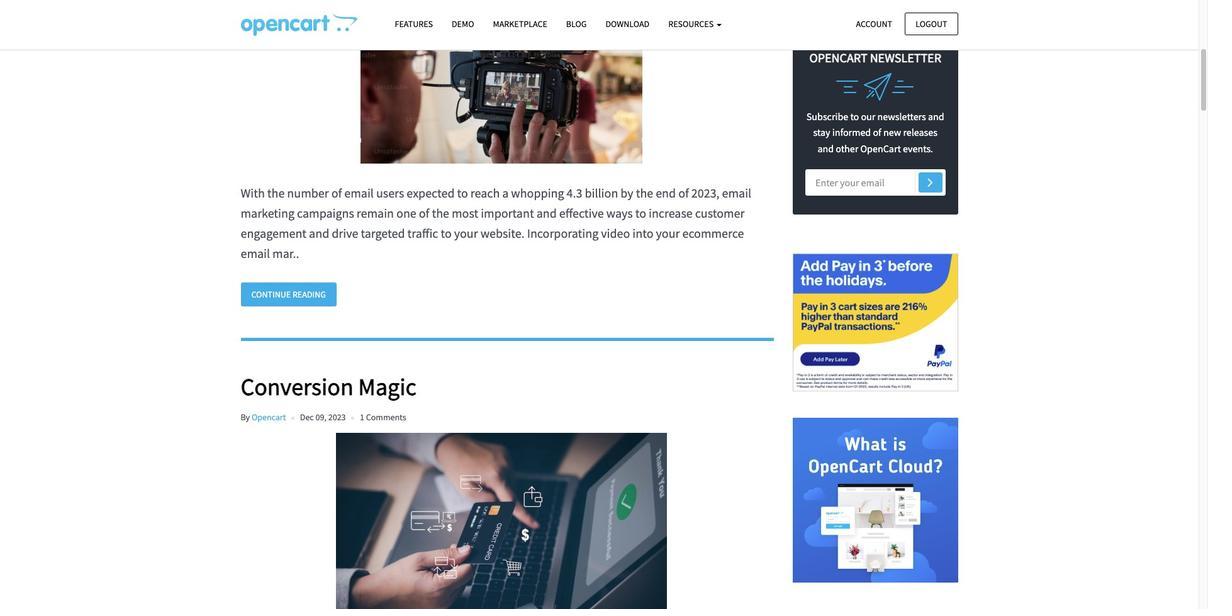 Task type: describe. For each thing, give the bounding box(es) containing it.
1 your from the left
[[454, 225, 478, 241]]

and down stay
[[818, 142, 834, 155]]

2023
[[328, 412, 346, 423]]

subscribe to our newsletters and stay informed of new releases and other opencart events.
[[807, 110, 944, 155]]

opencart newsletter
[[810, 49, 941, 65]]

releases
[[903, 126, 938, 139]]

blog
[[566, 18, 587, 30]]

angle right image
[[928, 175, 933, 190]]

conversion magic
[[241, 372, 417, 402]]

conversion magic image
[[241, 433, 762, 609]]

ecommerce
[[682, 225, 744, 241]]

dec 09, 2023
[[300, 412, 346, 423]]

blog link
[[557, 13, 596, 35]]

conversion magic link
[[241, 372, 774, 402]]

1 comments
[[360, 412, 406, 423]]

campaigns
[[297, 205, 354, 221]]

number
[[287, 185, 329, 201]]

logout
[[916, 18, 947, 29]]

conversion
[[241, 372, 353, 402]]

engagement
[[241, 225, 307, 241]]

account
[[856, 18, 892, 29]]

0 vertical spatial opencart
[[810, 49, 868, 65]]

1 horizontal spatial email
[[344, 185, 374, 201]]

reach
[[471, 185, 500, 201]]

marketplace
[[493, 18, 547, 30]]

opencart inside subscribe to our newsletters and stay informed of new releases and other opencart events.
[[861, 142, 901, 155]]

magic
[[358, 372, 417, 402]]

2 horizontal spatial email
[[722, 185, 752, 201]]

traffic
[[408, 225, 438, 241]]

resources
[[668, 18, 715, 30]]

of inside subscribe to our newsletters and stay informed of new releases and other opencart events.
[[873, 126, 882, 139]]

targeted
[[361, 225, 405, 241]]

with the number of email users expected to reach a whopping 4.3 billion by the end of 2023, email marketing campaigns remain one of the most important and effective ways to increase customer engagement and drive targeted traffic to your website. incorporating video into your ecommerce email mar..
[[241, 185, 752, 261]]

effective
[[559, 205, 604, 221]]

remain
[[357, 205, 394, 221]]

download link
[[596, 13, 659, 35]]

events.
[[903, 142, 933, 155]]

stay
[[813, 126, 830, 139]]

end
[[656, 185, 676, 201]]

most
[[452, 205, 478, 221]]

by
[[621, 185, 633, 201]]

opencart
[[252, 412, 286, 423]]

ways
[[606, 205, 633, 221]]

Enter your email text field
[[806, 169, 946, 196]]

reading
[[293, 289, 326, 300]]

2 your from the left
[[656, 225, 680, 241]]

users
[[376, 185, 404, 201]]

newsletter
[[870, 49, 941, 65]]

of up "campaigns"
[[331, 185, 342, 201]]

opencart link
[[252, 412, 286, 423]]

subscribe
[[807, 110, 848, 122]]

customer
[[695, 205, 745, 221]]

with
[[241, 185, 265, 201]]

expected
[[407, 185, 455, 201]]



Task type: locate. For each thing, give the bounding box(es) containing it.
email
[[344, 185, 374, 201], [722, 185, 752, 201], [241, 245, 270, 261]]

billion
[[585, 185, 618, 201]]

opencart - blog image
[[241, 13, 357, 36]]

resources link
[[659, 13, 731, 35]]

a
[[502, 185, 509, 201]]

the
[[267, 185, 285, 201], [636, 185, 653, 201], [432, 205, 449, 221]]

elevating your email marketing with video: best practices for e-commerce image
[[241, 0, 762, 164]]

to up into
[[635, 205, 646, 221]]

to inside subscribe to our newsletters and stay informed of new releases and other opencart events.
[[850, 110, 859, 122]]

into
[[633, 225, 654, 241]]

email up customer
[[722, 185, 752, 201]]

one
[[396, 205, 416, 221]]

paypal blog image
[[793, 240, 958, 405]]

features
[[395, 18, 433, 30]]

the right by
[[636, 185, 653, 201]]

to right traffic
[[441, 225, 452, 241]]

0 horizontal spatial email
[[241, 245, 270, 261]]

and
[[928, 110, 944, 122], [818, 142, 834, 155], [537, 205, 557, 221], [309, 225, 329, 241]]

features link
[[385, 13, 442, 35]]

your down most
[[454, 225, 478, 241]]

1
[[360, 412, 364, 423]]

0 horizontal spatial the
[[267, 185, 285, 201]]

email up remain
[[344, 185, 374, 201]]

1 horizontal spatial your
[[656, 225, 680, 241]]

the down expected
[[432, 205, 449, 221]]

and down "campaigns"
[[309, 225, 329, 241]]

opencart
[[810, 49, 868, 65], [861, 142, 901, 155]]

continue reading
[[251, 289, 326, 300]]

important
[[481, 205, 534, 221]]

of
[[873, 126, 882, 139], [331, 185, 342, 201], [678, 185, 689, 201], [419, 205, 429, 221]]

demo
[[452, 18, 474, 30]]

demo link
[[442, 13, 484, 35]]

to up most
[[457, 185, 468, 201]]

by opencart
[[241, 412, 286, 423]]

continue reading link
[[241, 282, 337, 307]]

marketing
[[241, 205, 295, 221]]

your
[[454, 225, 478, 241], [656, 225, 680, 241]]

and up website. incorporating
[[537, 205, 557, 221]]

of left new
[[873, 126, 882, 139]]

to
[[850, 110, 859, 122], [457, 185, 468, 201], [635, 205, 646, 221], [441, 225, 452, 241]]

2023,
[[691, 185, 720, 201]]

logout link
[[905, 12, 958, 35]]

09,
[[316, 412, 327, 423]]

newsletters
[[878, 110, 926, 122]]

and up releases
[[928, 110, 944, 122]]

0 horizontal spatial your
[[454, 225, 478, 241]]

dec
[[300, 412, 314, 423]]

by
[[241, 412, 250, 423]]

account link
[[845, 12, 903, 35]]

1 vertical spatial opencart
[[861, 142, 901, 155]]

continue
[[251, 289, 291, 300]]

download
[[606, 18, 650, 30]]

1 horizontal spatial the
[[432, 205, 449, 221]]

mar..
[[273, 245, 299, 261]]

whopping
[[511, 185, 564, 201]]

marketplace link
[[484, 13, 557, 35]]

other
[[836, 142, 859, 155]]

2 horizontal spatial the
[[636, 185, 653, 201]]

4.3
[[567, 185, 582, 201]]

website. incorporating
[[481, 225, 599, 241]]

of right end
[[678, 185, 689, 201]]

informed
[[832, 126, 871, 139]]

increase
[[649, 205, 693, 221]]

video
[[601, 225, 630, 241]]

opencart down account link
[[810, 49, 868, 65]]

opencart cloud image
[[793, 418, 958, 583]]

opencart down new
[[861, 142, 901, 155]]

new
[[884, 126, 901, 139]]

email down engagement
[[241, 245, 270, 261]]

comments
[[366, 412, 406, 423]]

the up marketing
[[267, 185, 285, 201]]

your down increase
[[656, 225, 680, 241]]

to left our
[[850, 110, 859, 122]]

drive
[[332, 225, 358, 241]]

of right one on the top left of the page
[[419, 205, 429, 221]]

our
[[861, 110, 876, 122]]



Task type: vqa. For each thing, say whether or not it's contained in the screenshot.
Subscribe to our newsletters and stay informed of new releases and other OpenCart events. on the top right
yes



